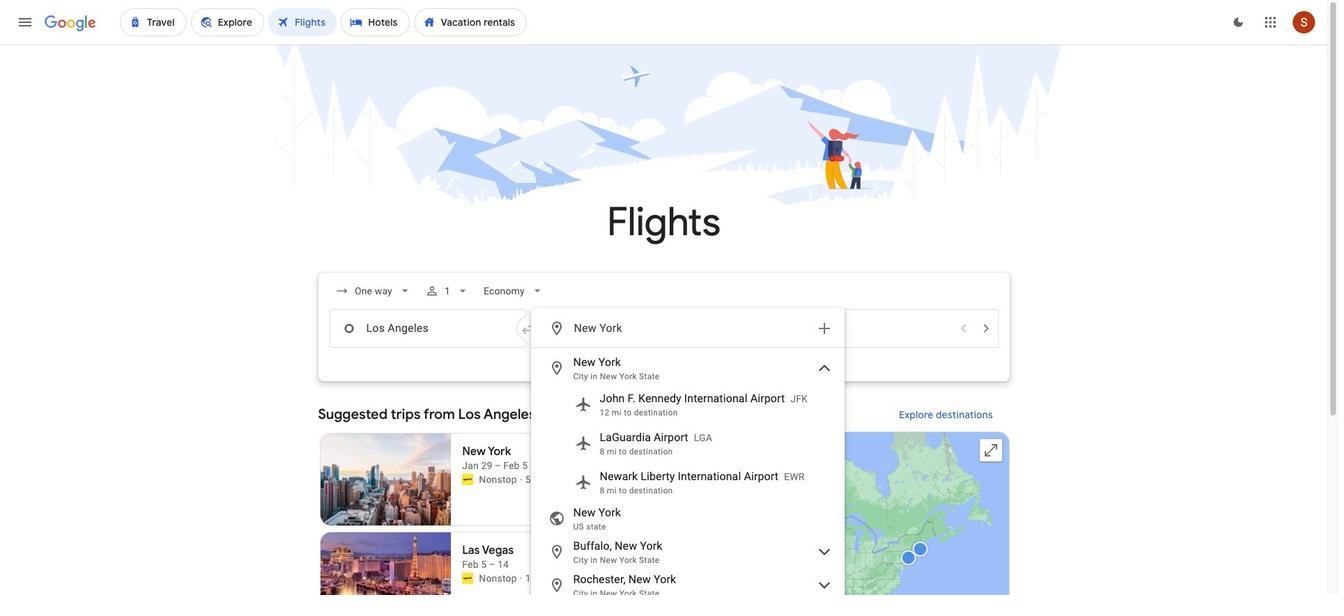 Task type: vqa. For each thing, say whether or not it's contained in the screenshot.
1st 812 US dollars text box
no



Task type: describe. For each thing, give the bounding box(es) containing it.
toggle nearby airports for rochester, new york image
[[816, 578, 833, 595]]

list box inside enter your destination dialog
[[531, 348, 844, 596]]

rochester, new york option
[[531, 569, 844, 596]]

 image for second 'spirit' icon from the top
[[520, 572, 523, 586]]

2 spirit image from the top
[[462, 574, 473, 585]]

enter your destination dialog
[[531, 309, 844, 596]]

 image for second 'spirit' icon from the bottom of the suggested trips from los angeles region
[[520, 473, 523, 487]]

2 new york option from the top
[[531, 503, 844, 536]]



Task type: locate. For each thing, give the bounding box(es) containing it.
None field
[[329, 279, 417, 304], [478, 279, 550, 304], [329, 279, 417, 304], [478, 279, 550, 304]]

toggle nearby airports for new york image
[[816, 360, 833, 377]]

none text field inside the flight search field
[[329, 309, 526, 348]]

1 vertical spatial new york option
[[531, 503, 844, 536]]

0 vertical spatial spirit image
[[462, 475, 473, 486]]

new york option up rochester, new york option at bottom
[[531, 503, 844, 536]]

160 US dollars text field
[[615, 505, 637, 518]]

new york option
[[531, 352, 844, 385], [531, 503, 844, 536]]

buffalo, new york option
[[531, 536, 844, 569]]

0 vertical spatial new york option
[[531, 352, 844, 385]]

1 spirit image from the top
[[462, 475, 473, 486]]

suggested trips from los angeles region
[[318, 399, 1010, 596]]

new york option down where else? text field
[[531, 352, 844, 385]]

Where else? text field
[[573, 312, 807, 346]]

toggle nearby airports for buffalo, new york image
[[816, 544, 833, 561]]

spirit image
[[462, 475, 473, 486], [462, 574, 473, 585]]

Departure text field
[[773, 310, 951, 348]]

0 vertical spatial  image
[[520, 473, 523, 487]]

change appearance image
[[1222, 6, 1255, 39]]

1 vertical spatial spirit image
[[462, 574, 473, 585]]

1 new york option from the top
[[531, 352, 844, 385]]

None text field
[[329, 309, 526, 348]]

laguardia airport (lga) option
[[531, 424, 844, 463]]

Flight search field
[[307, 273, 1021, 596]]

1  image from the top
[[520, 473, 523, 487]]

main menu image
[[17, 14, 33, 31]]

newark liberty international airport (ewr) option
[[531, 463, 844, 503]]

list box
[[531, 348, 844, 596]]

destination, select multiple airports image
[[816, 321, 833, 337]]

 image
[[520, 473, 523, 487], [520, 572, 523, 586]]

john f. kennedy international airport (jfk) option
[[531, 385, 844, 424]]

2  image from the top
[[520, 572, 523, 586]]

1 vertical spatial  image
[[520, 572, 523, 586]]



